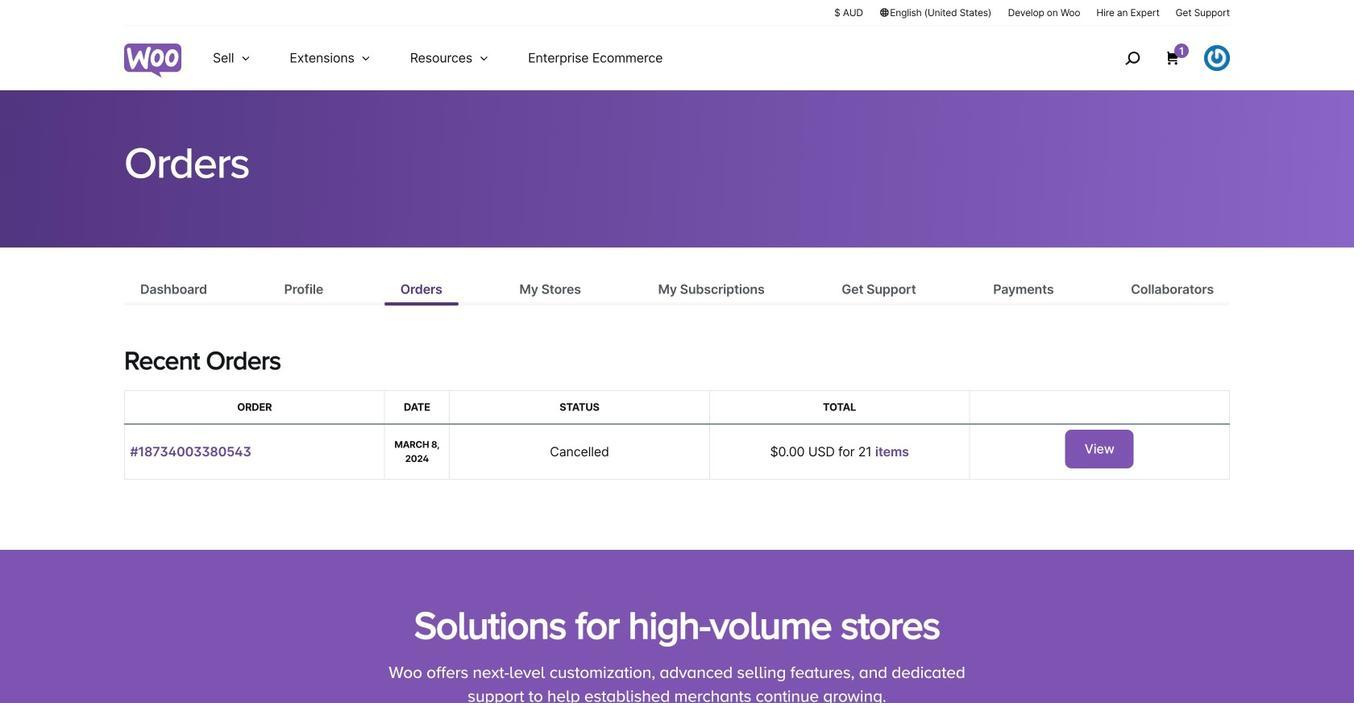Task type: locate. For each thing, give the bounding box(es) containing it.
open account menu image
[[1205, 45, 1231, 71]]

search image
[[1120, 45, 1146, 71]]

service navigation menu element
[[1091, 32, 1231, 84]]



